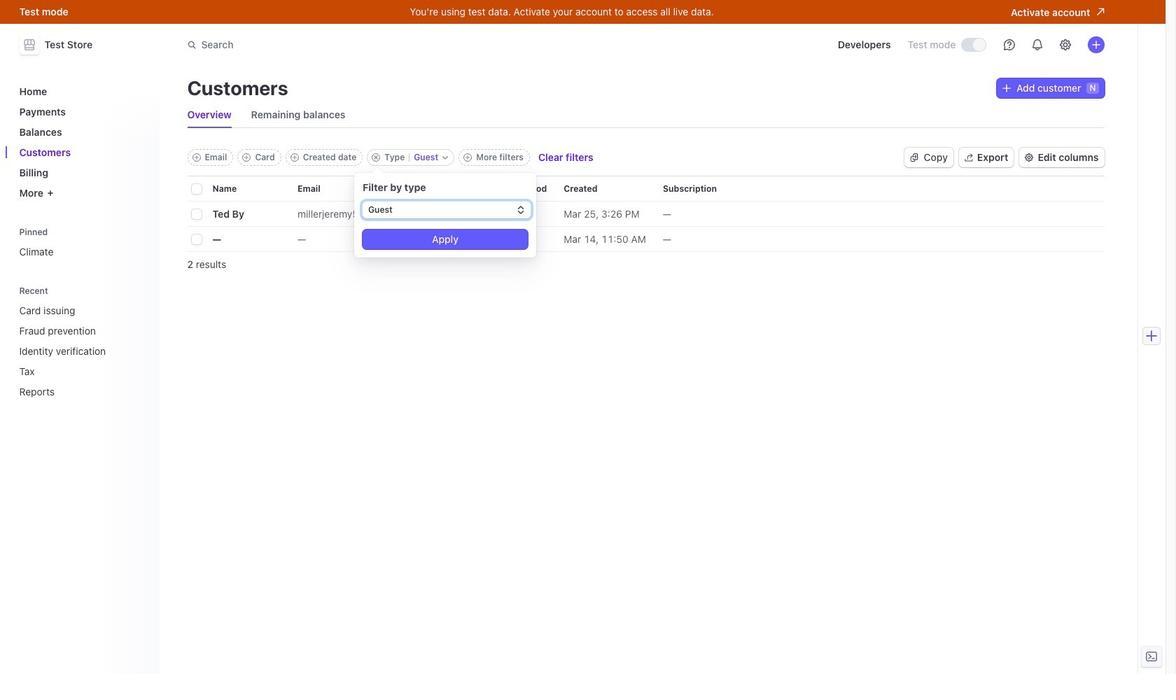 Task type: describe. For each thing, give the bounding box(es) containing it.
edit type image
[[443, 155, 448, 160]]

Select All checkbox
[[192, 184, 201, 194]]

svg image
[[910, 153, 919, 162]]

svg image
[[1003, 84, 1011, 93]]

clear history image
[[137, 287, 145, 295]]

pinned element
[[14, 222, 151, 263]]

remove type image
[[372, 153, 381, 162]]

edit pins image
[[137, 228, 145, 236]]

1 select item checkbox from the top
[[192, 209, 201, 219]]

notifications image
[[1032, 39, 1043, 50]]

add card image
[[243, 153, 251, 162]]

1 recent element from the top
[[14, 281, 151, 403]]



Task type: locate. For each thing, give the bounding box(es) containing it.
settings image
[[1060, 39, 1071, 50]]

add email image
[[192, 153, 201, 162]]

Test mode checkbox
[[962, 39, 986, 51]]

core navigation links element
[[14, 80, 151, 205]]

2 recent element from the top
[[14, 299, 151, 403]]

recent element
[[14, 281, 151, 403], [14, 299, 151, 403]]

2 select item checkbox from the top
[[192, 235, 201, 245]]

None search field
[[179, 32, 574, 58]]

Select item checkbox
[[192, 209, 201, 219], [192, 235, 201, 245]]

add more filters image
[[464, 153, 472, 162]]

help image
[[1004, 39, 1015, 50]]

0 vertical spatial select item checkbox
[[192, 209, 201, 219]]

1 vertical spatial select item checkbox
[[192, 235, 201, 245]]

tab list
[[187, 102, 1105, 128]]

add created date image
[[290, 153, 299, 162]]

Search text field
[[179, 32, 574, 58]]

toolbar
[[187, 149, 594, 166]]



Task type: vqa. For each thing, say whether or not it's contained in the screenshot.
second Select item "option" from the top
yes



